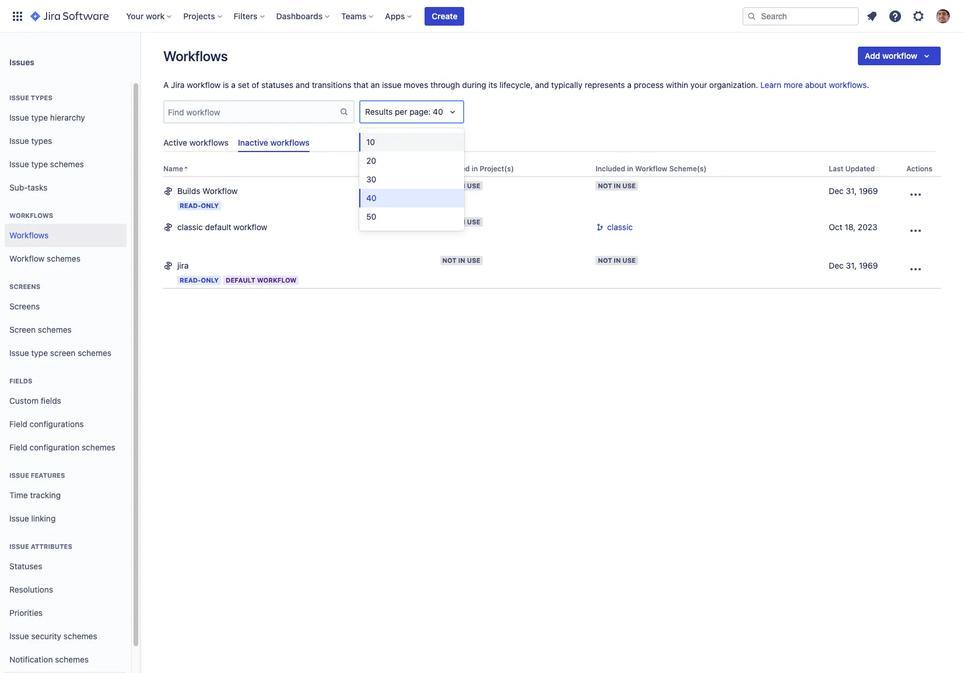 Task type: locate. For each thing, give the bounding box(es) containing it.
9 issue from the top
[[9, 632, 29, 642]]

hierarchy
[[50, 112, 85, 122]]

issue left the types
[[9, 94, 29, 102]]

time tracking link
[[5, 484, 127, 508]]

actions image
[[909, 188, 923, 202], [909, 263, 923, 277]]

2 type from the top
[[31, 159, 48, 169]]

workflow for a jira workflow is a set of statuses and transitions that an issue moves through during its lifecycle, and typically represents a process within your organization. learn more about workflows .
[[187, 80, 221, 90]]

0 vertical spatial screens
[[9, 283, 40, 291]]

fields group
[[5, 365, 127, 463]]

2 horizontal spatial workflow
[[883, 51, 918, 61]]

dec for jira
[[829, 261, 844, 271]]

1 read-only from the top
[[180, 202, 219, 210]]

type for schemes
[[31, 159, 48, 169]]

0 horizontal spatial a
[[231, 80, 236, 90]]

workflow image for builds workflow
[[163, 186, 173, 196]]

about
[[805, 80, 827, 90]]

dec
[[829, 186, 844, 196], [829, 261, 844, 271]]

issue attributes
[[9, 543, 72, 551]]

1 read- from the top
[[180, 202, 201, 210]]

in left 'scheme(s)'
[[627, 165, 634, 173]]

only down builds workflow
[[201, 202, 219, 210]]

workflow
[[883, 51, 918, 61], [187, 80, 221, 90], [234, 222, 267, 232]]

2 included from the left
[[596, 165, 625, 173]]

1 field from the top
[[9, 419, 27, 429]]

actions image down actions image
[[909, 263, 923, 277]]

1 actions image from the top
[[909, 188, 923, 202]]

2 in from the left
[[627, 165, 634, 173]]

your
[[691, 80, 707, 90]]

0 vertical spatial dec
[[829, 186, 844, 196]]

40 left open icon
[[433, 107, 443, 117]]

filters
[[234, 11, 258, 21]]

0 vertical spatial type
[[31, 112, 48, 122]]

workflow image
[[163, 186, 173, 196], [163, 260, 173, 271]]

last updated
[[829, 165, 875, 173]]

scheme(s)
[[670, 165, 707, 173]]

0 horizontal spatial workflow
[[187, 80, 221, 90]]

2 vertical spatial type
[[31, 348, 48, 358]]

0 horizontal spatial included
[[440, 165, 470, 173]]

screens down workflow schemes
[[9, 283, 40, 291]]

attributes
[[31, 543, 72, 551]]

security
[[31, 632, 61, 642]]

workflow image
[[163, 222, 173, 232]]

1 horizontal spatial a
[[627, 80, 632, 90]]

your
[[126, 11, 144, 21]]

dec down oct
[[829, 261, 844, 271]]

not in use for default
[[443, 218, 480, 226]]

2 vertical spatial not in use
[[443, 257, 480, 264]]

and right statuses at the top left of the page
[[296, 80, 310, 90]]

workflows up workflow schemes
[[9, 230, 49, 240]]

issue for issue type screen schemes
[[9, 348, 29, 358]]

a right is
[[231, 80, 236, 90]]

2 vertical spatial workflows
[[9, 230, 49, 240]]

issue for issue security schemes
[[9, 632, 29, 642]]

your profile and settings image
[[936, 9, 950, 23]]

workflows right the active
[[190, 138, 229, 148]]

1 vertical spatial 31,
[[846, 261, 857, 271]]

read-only down jira
[[180, 277, 219, 284]]

issue down time
[[9, 514, 29, 524]]

not for jira
[[443, 257, 457, 264]]

0 vertical spatial actions image
[[909, 188, 923, 202]]

1 type from the top
[[31, 112, 48, 122]]

projects
[[183, 11, 215, 21]]

workflows
[[163, 48, 228, 64], [9, 212, 53, 219], [9, 230, 49, 240]]

screens link
[[5, 295, 127, 319]]

issue up sub-
[[9, 159, 29, 169]]

1 workflow image from the top
[[163, 186, 173, 196]]

1 vertical spatial actions image
[[909, 263, 923, 277]]

workflow right 'default'
[[234, 222, 267, 232]]

field
[[9, 419, 27, 429], [9, 443, 27, 452]]

workflows right 'inactive'
[[270, 138, 310, 148]]

0 vertical spatial field
[[9, 419, 27, 429]]

1969 down updated
[[859, 186, 878, 196]]

in left project(s)
[[472, 165, 478, 173]]

workflows down sub-tasks
[[9, 212, 53, 219]]

1 vertical spatial 40
[[366, 193, 377, 203]]

type up tasks
[[31, 159, 48, 169]]

1 vertical spatial not in use dec 31, 1969
[[598, 257, 878, 271]]

1 vertical spatial only
[[201, 277, 219, 284]]

schemes down field configurations link
[[82, 443, 115, 452]]

5 issue from the top
[[9, 348, 29, 358]]

issue down issue types
[[9, 112, 29, 122]]

set
[[238, 80, 250, 90]]

issue
[[9, 94, 29, 102], [9, 112, 29, 122], [9, 136, 29, 146], [9, 159, 29, 169], [9, 348, 29, 358], [9, 472, 29, 480], [9, 514, 29, 524], [9, 543, 29, 551], [9, 632, 29, 642]]

2 vertical spatial workflow
[[234, 222, 267, 232]]

page:
[[410, 107, 431, 117]]

1 issue from the top
[[9, 94, 29, 102]]

workflows inside workflows link
[[9, 230, 49, 240]]

schemes inside "link"
[[78, 348, 111, 358]]

types
[[31, 136, 52, 146]]

8 issue from the top
[[9, 543, 29, 551]]

add
[[865, 51, 881, 61]]

not in use dec 31, 1969
[[598, 182, 878, 196], [598, 257, 878, 271]]

not
[[443, 182, 457, 190], [598, 182, 612, 190], [443, 218, 457, 226], [443, 257, 457, 264], [598, 257, 612, 264]]

workflows up jira
[[163, 48, 228, 64]]

down icon image
[[920, 49, 934, 63]]

0 horizontal spatial classic
[[177, 222, 203, 232]]

1 included from the left
[[440, 165, 470, 173]]

1 31, from the top
[[846, 186, 857, 196]]

schemes down workflows link at the top left
[[47, 254, 80, 263]]

in
[[472, 165, 478, 173], [627, 165, 634, 173]]

31, down 18,
[[846, 261, 857, 271]]

type
[[31, 112, 48, 122], [31, 159, 48, 169], [31, 348, 48, 358]]

configuration
[[30, 443, 79, 452]]

resolutions
[[9, 585, 53, 595]]

moves
[[404, 80, 428, 90]]

in
[[458, 182, 465, 190], [614, 182, 621, 190], [458, 218, 465, 226], [458, 257, 465, 264], [614, 257, 621, 264]]

open image
[[446, 105, 460, 119]]

0 horizontal spatial and
[[296, 80, 310, 90]]

issue inside 'link'
[[9, 632, 29, 642]]

1969 for jira
[[859, 261, 878, 271]]

process
[[634, 80, 664, 90]]

workflow inside workflow schemes link
[[9, 254, 45, 263]]

a left process
[[627, 80, 632, 90]]

issue linking
[[9, 514, 56, 524]]

issue up time
[[9, 472, 29, 480]]

0 vertical spatial workflow image
[[163, 186, 173, 196]]

type inside "link"
[[31, 348, 48, 358]]

1 in from the left
[[472, 165, 478, 173]]

1 horizontal spatial and
[[535, 80, 549, 90]]

classic right the scheme 'image'
[[607, 222, 633, 232]]

1 vertical spatial field
[[9, 443, 27, 452]]

last updated button
[[829, 165, 875, 173]]

1 vertical spatial screens
[[9, 301, 40, 311]]

schemes right screen
[[78, 348, 111, 358]]

classic right workflow icon
[[177, 222, 203, 232]]

0 horizontal spatial 40
[[366, 193, 377, 203]]

31, down last updated
[[846, 186, 857, 196]]

1 horizontal spatial included
[[596, 165, 625, 173]]

workflow down workflows link at the top left
[[9, 254, 45, 263]]

of
[[252, 80, 259, 90]]

2 not in use from the top
[[443, 218, 480, 226]]

issue types group
[[5, 82, 127, 203]]

1 1969 from the top
[[859, 186, 878, 196]]

only left the default
[[201, 277, 219, 284]]

0 vertical spatial read-only
[[180, 202, 219, 210]]

included
[[440, 165, 470, 173], [596, 165, 625, 173]]

1 horizontal spatial workflows
[[270, 138, 310, 148]]

included for included in project(s)
[[440, 165, 470, 173]]

0 vertical spatial 31,
[[846, 186, 857, 196]]

configurations
[[30, 419, 84, 429]]

2 issue from the top
[[9, 112, 29, 122]]

1 horizontal spatial 40
[[433, 107, 443, 117]]

1 not in use from the top
[[443, 182, 480, 190]]

.
[[867, 80, 870, 90]]

type down the types
[[31, 112, 48, 122]]

and left "typically"
[[535, 80, 549, 90]]

screens up screen
[[9, 301, 40, 311]]

type for screen
[[31, 348, 48, 358]]

2 field from the top
[[9, 443, 27, 452]]

4 issue from the top
[[9, 159, 29, 169]]

in for project(s)
[[472, 165, 478, 173]]

not in use dec 31, 1969 for jira
[[598, 257, 878, 271]]

read-only
[[180, 202, 219, 210], [180, 277, 219, 284]]

a
[[163, 80, 169, 90]]

0 vertical spatial read-
[[180, 202, 201, 210]]

during
[[462, 80, 486, 90]]

workflow right 'builds'
[[203, 186, 238, 196]]

Find workflow text field
[[165, 104, 340, 120]]

actions image down the actions
[[909, 188, 923, 202]]

screen
[[9, 325, 36, 335]]

0 vertical spatial 1969
[[859, 186, 878, 196]]

1 vertical spatial workflow image
[[163, 260, 173, 271]]

issue for issue type schemes
[[9, 159, 29, 169]]

2 1969 from the top
[[859, 261, 878, 271]]

workflow left 'scheme(s)'
[[635, 165, 668, 173]]

1 vertical spatial 1969
[[859, 261, 878, 271]]

issue type hierarchy
[[9, 112, 85, 122]]

1 vertical spatial not in use
[[443, 218, 480, 226]]

schemes up issue type screen schemes
[[38, 325, 72, 335]]

a
[[231, 80, 236, 90], [627, 80, 632, 90]]

workflows for workflows link at the top left
[[9, 230, 49, 240]]

use
[[467, 182, 480, 190], [623, 182, 636, 190], [467, 218, 480, 226], [467, 257, 480, 264], [623, 257, 636, 264]]

issue inside "link"
[[9, 348, 29, 358]]

1 vertical spatial dec
[[829, 261, 844, 271]]

field up issue features
[[9, 443, 27, 452]]

1969 down 2023
[[859, 261, 878, 271]]

not in use
[[443, 182, 480, 190], [443, 218, 480, 226], [443, 257, 480, 264]]

jira software image
[[30, 9, 109, 23], [30, 9, 109, 23]]

banner containing your work
[[0, 0, 964, 33]]

workflows for workflows group on the left top of page
[[9, 212, 53, 219]]

workflow
[[635, 165, 668, 173], [203, 186, 238, 196], [9, 254, 45, 263], [257, 277, 297, 284]]

workflow left is
[[187, 80, 221, 90]]

sub-tasks
[[9, 182, 48, 192]]

0 vertical spatial not in use
[[443, 182, 480, 190]]

issue attributes group
[[5, 531, 127, 674]]

0 vertical spatial workflows
[[163, 48, 228, 64]]

1 and from the left
[[296, 80, 310, 90]]

schemes inside fields group
[[82, 443, 115, 452]]

2 not in use dec 31, 1969 from the top
[[598, 257, 878, 271]]

use for jira
[[467, 257, 480, 264]]

2 dec from the top
[[829, 261, 844, 271]]

that
[[354, 80, 369, 90]]

0 horizontal spatial in
[[472, 165, 478, 173]]

active workflows
[[163, 138, 229, 148]]

0 horizontal spatial workflows
[[190, 138, 229, 148]]

workflow left 'down icon'
[[883, 51, 918, 61]]

issue for issue types
[[9, 136, 29, 146]]

0 vertical spatial not in use dec 31, 1969
[[598, 182, 878, 196]]

1 horizontal spatial workflow
[[234, 222, 267, 232]]

issue type hierarchy link
[[5, 106, 127, 130]]

Results per page: 40 text field
[[365, 106, 367, 118]]

2 31, from the top
[[846, 261, 857, 271]]

40 down 30
[[366, 193, 377, 203]]

1 screens from the top
[[9, 283, 40, 291]]

statuses
[[9, 562, 42, 572]]

oct
[[829, 222, 843, 232]]

2 actions image from the top
[[909, 263, 923, 277]]

2 workflow image from the top
[[163, 260, 173, 271]]

1 not in use dec 31, 1969 from the top
[[598, 182, 878, 196]]

1 horizontal spatial classic
[[607, 222, 633, 232]]

1 classic from the left
[[177, 222, 203, 232]]

banner
[[0, 0, 964, 33]]

1 horizontal spatial in
[[627, 165, 634, 173]]

read-
[[180, 202, 201, 210], [180, 277, 201, 284]]

inactive
[[238, 138, 268, 148]]

3 not in use from the top
[[443, 257, 480, 264]]

2 only from the top
[[201, 277, 219, 284]]

workflow image left 'builds'
[[163, 186, 173, 196]]

issue up statuses
[[9, 543, 29, 551]]

classic default workflow
[[177, 222, 267, 232]]

1 vertical spatial type
[[31, 159, 48, 169]]

not in use for workflow
[[443, 182, 480, 190]]

read- down 'builds'
[[180, 202, 201, 210]]

6 issue from the top
[[9, 472, 29, 480]]

tab list
[[159, 133, 941, 152]]

filters button
[[230, 7, 269, 25]]

3 issue from the top
[[9, 136, 29, 146]]

oct 18, 2023
[[829, 222, 878, 232]]

type for hierarchy
[[31, 112, 48, 122]]

read- down jira
[[180, 277, 201, 284]]

2 screens from the top
[[9, 301, 40, 311]]

type left screen
[[31, 348, 48, 358]]

issue for issue attributes
[[9, 543, 29, 551]]

1 vertical spatial workflow
[[187, 80, 221, 90]]

search image
[[747, 11, 757, 21]]

7 issue from the top
[[9, 514, 29, 524]]

in for classic default workflow
[[458, 218, 465, 226]]

issue left types
[[9, 136, 29, 146]]

included in workflow scheme(s)
[[596, 165, 707, 173]]

issue
[[382, 80, 402, 90]]

issue down priorities
[[9, 632, 29, 642]]

screen
[[50, 348, 76, 358]]

workflows right about
[[829, 80, 867, 90]]

2023
[[858, 222, 878, 232]]

included for included in workflow scheme(s)
[[596, 165, 625, 173]]

through
[[431, 80, 460, 90]]

2 classic from the left
[[607, 222, 633, 232]]

issue down screen
[[9, 348, 29, 358]]

3 type from the top
[[31, 348, 48, 358]]

issue for issue features
[[9, 472, 29, 480]]

1 vertical spatial read-
[[180, 277, 201, 284]]

field down custom
[[9, 419, 27, 429]]

workflow image left jira
[[163, 260, 173, 271]]

1 vertical spatial read-only
[[180, 277, 219, 284]]

default
[[205, 222, 231, 232]]

issues
[[9, 57, 34, 67]]

40
[[433, 107, 443, 117], [366, 193, 377, 203]]

1 vertical spatial workflows
[[9, 212, 53, 219]]

1 dec from the top
[[829, 186, 844, 196]]

0 vertical spatial only
[[201, 202, 219, 210]]

settings image
[[912, 9, 926, 23]]

schemes down issue types link
[[50, 159, 84, 169]]

screens
[[9, 283, 40, 291], [9, 301, 40, 311]]

field configuration schemes link
[[5, 436, 127, 460]]

read-only down builds workflow
[[180, 202, 219, 210]]

dec down last
[[829, 186, 844, 196]]

0 vertical spatial workflow
[[883, 51, 918, 61]]

is
[[223, 80, 229, 90]]



Task type: describe. For each thing, give the bounding box(es) containing it.
builds workflow
[[177, 186, 238, 196]]

31, for builds workflow
[[846, 186, 857, 196]]

issue security schemes link
[[5, 625, 127, 649]]

organization.
[[710, 80, 758, 90]]

issue for issue linking
[[9, 514, 29, 524]]

learn
[[761, 80, 782, 90]]

tab list containing active workflows
[[159, 133, 941, 152]]

schemes down the priorities link
[[64, 632, 97, 642]]

workflow right the default
[[257, 277, 297, 284]]

sub-tasks link
[[5, 176, 127, 200]]

jira
[[171, 80, 185, 90]]

project(s)
[[480, 165, 514, 173]]

10
[[366, 137, 375, 147]]

screens for screens group
[[9, 283, 40, 291]]

results
[[365, 107, 393, 117]]

lifecycle,
[[500, 80, 533, 90]]

classic link
[[605, 222, 633, 234]]

resolutions link
[[5, 579, 127, 602]]

learn more about workflows link
[[761, 80, 867, 90]]

work
[[146, 11, 165, 21]]

tracking
[[30, 490, 61, 500]]

its
[[489, 80, 498, 90]]

in for workflow
[[627, 165, 634, 173]]

custom fields link
[[5, 390, 127, 413]]

issue type screen schemes link
[[5, 342, 127, 365]]

types
[[31, 94, 52, 102]]

appswitcher icon image
[[11, 9, 25, 23]]

workflow for classic default workflow
[[234, 222, 267, 232]]

18,
[[845, 222, 856, 232]]

1969 for builds workflow
[[859, 186, 878, 196]]

time tracking
[[9, 490, 61, 500]]

your work button
[[123, 7, 176, 25]]

workflow schemes
[[9, 254, 80, 263]]

inactive workflows
[[238, 138, 310, 148]]

features
[[31, 472, 65, 480]]

dashboards button
[[273, 7, 334, 25]]

custom
[[9, 396, 38, 406]]

updated
[[846, 165, 875, 173]]

priorities
[[9, 608, 43, 618]]

2 horizontal spatial workflows
[[829, 80, 867, 90]]

screen schemes link
[[5, 319, 127, 342]]

2 read-only from the top
[[180, 277, 219, 284]]

teams
[[341, 11, 366, 21]]

last
[[829, 165, 844, 173]]

workflows group
[[5, 200, 127, 274]]

actions image for builds workflow
[[909, 188, 923, 202]]

in for builds workflow
[[458, 182, 465, 190]]

issue type screen schemes
[[9, 348, 111, 358]]

Search field
[[743, 7, 859, 25]]

workflow schemes link
[[5, 247, 127, 271]]

projects button
[[180, 7, 227, 25]]

represents
[[585, 80, 625, 90]]

included in project(s)
[[440, 165, 514, 173]]

workflows for active workflows
[[190, 138, 229, 148]]

1 only from the top
[[201, 202, 219, 210]]

30
[[366, 174, 376, 184]]

primary element
[[7, 0, 743, 32]]

more
[[784, 80, 803, 90]]

sidebar navigation image
[[127, 47, 153, 70]]

1 a from the left
[[231, 80, 236, 90]]

issue features group
[[5, 460, 127, 534]]

scheme image
[[596, 222, 605, 232]]

actions
[[907, 165, 933, 173]]

issue types link
[[5, 130, 127, 153]]

issue types
[[9, 94, 52, 102]]

2 a from the left
[[627, 80, 632, 90]]

notification schemes link
[[5, 649, 127, 672]]

help image
[[889, 9, 903, 23]]

name button
[[163, 165, 183, 173]]

field for field configuration schemes
[[9, 443, 27, 452]]

20
[[366, 156, 376, 166]]

active
[[163, 138, 187, 148]]

issue for issue type hierarchy
[[9, 112, 29, 122]]

fields
[[41, 396, 61, 406]]

workflow image for jira
[[163, 260, 173, 271]]

transitions
[[312, 80, 351, 90]]

issue type schemes
[[9, 159, 84, 169]]

notifications image
[[865, 9, 879, 23]]

jira
[[177, 261, 189, 271]]

field for field configurations
[[9, 419, 27, 429]]

screen schemes
[[9, 325, 72, 335]]

classic for classic
[[607, 222, 633, 232]]

statuses link
[[5, 555, 127, 579]]

workflows for inactive workflows
[[270, 138, 310, 148]]

an
[[371, 80, 380, 90]]

schemes inside issue types 'group'
[[50, 159, 84, 169]]

2 read- from the top
[[180, 277, 201, 284]]

screens group
[[5, 271, 127, 369]]

screens for screens link
[[9, 301, 40, 311]]

create
[[432, 11, 458, 21]]

add workflow
[[865, 51, 918, 61]]

workflow inside popup button
[[883, 51, 918, 61]]

actions image
[[909, 224, 923, 238]]

custom fields
[[9, 396, 61, 406]]

linking
[[31, 514, 56, 524]]

0 vertical spatial 40
[[433, 107, 443, 117]]

schemes inside workflows group
[[47, 254, 80, 263]]

issue features
[[9, 472, 65, 480]]

workflows link
[[5, 224, 127, 247]]

field configurations
[[9, 419, 84, 429]]

2 and from the left
[[535, 80, 549, 90]]

builds
[[177, 186, 200, 196]]

classic for classic default workflow
[[177, 222, 203, 232]]

dec for builds workflow
[[829, 186, 844, 196]]

apps
[[385, 11, 405, 21]]

teams button
[[338, 7, 378, 25]]

field configuration schemes
[[9, 443, 115, 452]]

a jira workflow is a set of statuses and transitions that an issue moves through during its lifecycle, and typically represents a process within your organization. learn more about workflows .
[[163, 80, 870, 90]]

apps button
[[382, 7, 417, 25]]

issue types
[[9, 136, 52, 146]]

50
[[366, 212, 376, 222]]

dashboards
[[276, 11, 323, 21]]

typically
[[551, 80, 583, 90]]

notification schemes
[[9, 655, 89, 665]]

sub-
[[9, 182, 28, 192]]

31, for jira
[[846, 261, 857, 271]]

time
[[9, 490, 28, 500]]

not for classic default workflow
[[443, 218, 457, 226]]

use for builds workflow
[[467, 182, 480, 190]]

use for classic default workflow
[[467, 218, 480, 226]]

add workflow button
[[858, 47, 941, 65]]

schemes down issue security schemes 'link'
[[55, 655, 89, 665]]

not in use dec 31, 1969 for builds workflow
[[598, 182, 878, 196]]

in for jira
[[458, 257, 465, 264]]

actions image for jira
[[909, 263, 923, 277]]

issue for issue types
[[9, 94, 29, 102]]

your work
[[126, 11, 165, 21]]

not for builds workflow
[[443, 182, 457, 190]]



Task type: vqa. For each thing, say whether or not it's contained in the screenshot.
the configuration
yes



